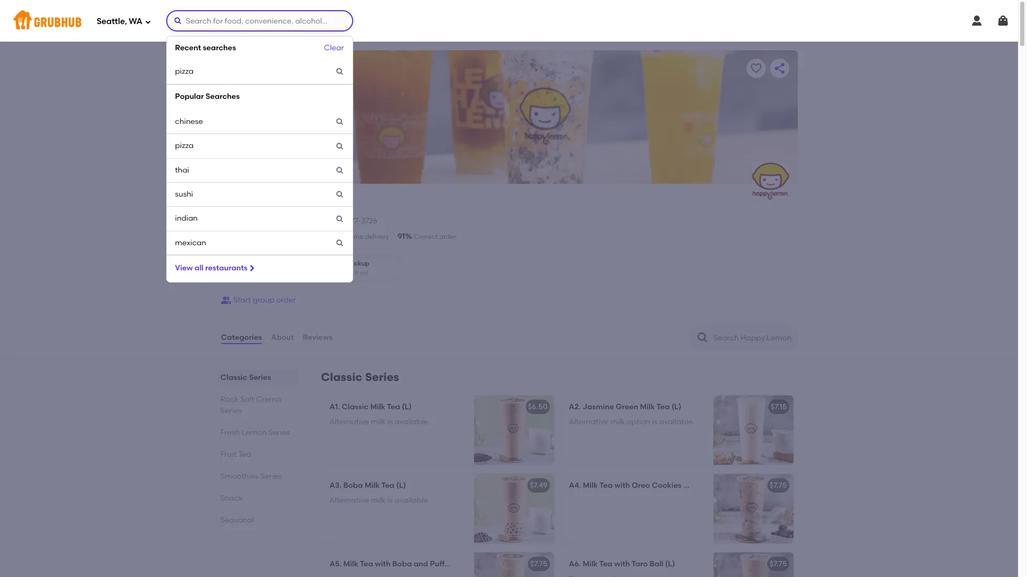 Task type: describe. For each thing, give the bounding box(es) containing it.
1 vertical spatial and
[[414, 560, 428, 569]]

popular
[[175, 92, 204, 101]]

1 pizza from the top
[[175, 67, 194, 76]]

on
[[339, 233, 348, 241]]

series up crema
[[249, 373, 271, 382]]

crema
[[256, 395, 281, 404]]

share icon image
[[773, 62, 786, 75]]

milk right a1.
[[370, 403, 385, 412]]

chinese
[[175, 117, 203, 126]]

green
[[616, 403, 638, 412]]

ball
[[650, 560, 664, 569]]

is right "option"
[[652, 418, 658, 427]]

mexican
[[175, 238, 206, 247]]

a4. milk tea with oreo cookies and puff cream (l)
[[569, 481, 753, 490]]

fruit tea
[[220, 450, 251, 459]]

view
[[175, 264, 193, 273]]

searches
[[206, 92, 240, 101]]

series up a1. classic milk tea (l)
[[365, 370, 399, 384]]

start
[[233, 296, 251, 305]]

start group order button
[[220, 291, 296, 310]]

is for $7.49
[[388, 496, 393, 505]]

Search Happy Lemon search field
[[712, 333, 794, 343]]

categories button
[[220, 319, 263, 357]]

save this restaurant image
[[750, 62, 762, 75]]

$7.49
[[530, 481, 548, 490]]

sushi
[[175, 190, 193, 199]]

alternative for classic
[[330, 418, 369, 427]]

view all restaurants
[[175, 264, 248, 273]]

1 horizontal spatial puff
[[700, 481, 715, 490]]

(253) 277-3726 button
[[327, 216, 378, 227]]

smoothies
[[220, 472, 259, 481]]

1 horizontal spatial order
[[440, 233, 456, 241]]

fruit
[[220, 450, 237, 459]]

a4. milk tea with oreo cookies and puff cream (l) image
[[713, 474, 793, 544]]

group
[[253, 296, 275, 305]]

good
[[279, 233, 296, 241]]

happy lemon logo image
[[752, 162, 789, 200]]

seasonal
[[220, 516, 254, 525]]

a5.
[[330, 560, 342, 569]]

option group containing pickup
[[220, 255, 404, 282]]

is for $6.50
[[388, 418, 393, 427]]

$7.15
[[771, 403, 787, 412]]

(294)
[[238, 232, 256, 241]]

pickup
[[348, 260, 369, 267]]

on time delivery
[[339, 233, 389, 241]]

available. for $6.50
[[395, 418, 430, 427]]

milk right a3.
[[365, 481, 380, 490]]

restaurants
[[205, 264, 248, 273]]

a3. boba milk tea (l) image
[[474, 474, 554, 544]]

food
[[298, 233, 312, 241]]

taro
[[632, 560, 648, 569]]

available. right "option"
[[659, 418, 695, 427]]

series up fruit tea tab
[[268, 428, 290, 437]]

seasonal tab
[[220, 515, 295, 526]]

main navigation navigation
[[0, 0, 1026, 577]]

start group order
[[233, 296, 296, 305]]

seattle,
[[97, 16, 127, 26]]

a2.
[[569, 403, 581, 412]]

a3.
[[330, 481, 342, 490]]

order inside button
[[276, 296, 296, 305]]

salt
[[240, 395, 254, 404]]

smoothies series tab
[[220, 471, 295, 482]]

1 vertical spatial boba
[[392, 560, 412, 569]]

pickup 0.9 mi
[[348, 260, 369, 277]]

with for boba
[[375, 560, 391, 569]]

rock salt crema series
[[220, 395, 281, 415]]

milk right a4.
[[583, 481, 598, 490]]

fresh lemon series
[[220, 428, 290, 437]]

0 vertical spatial cream
[[716, 481, 742, 490]]

classic series inside classic series tab
[[220, 373, 271, 382]]

277-
[[347, 216, 361, 225]]

series inside rock salt crema series
[[220, 406, 242, 415]]

star icon image
[[220, 232, 231, 242]]

$7.75 for a5. milk tea with boba and puff cream (l)
[[530, 560, 548, 569]]

all
[[195, 264, 204, 273]]

a2. jasmine green milk tea (l) image
[[713, 396, 793, 465]]

delivery
[[365, 233, 389, 241]]

classic inside tab
[[220, 373, 247, 382]]

indian
[[175, 214, 198, 223]]

seattle, wa
[[97, 16, 142, 26]]

alternative for jasmine
[[569, 418, 609, 427]]

snack tab
[[220, 493, 295, 504]]

a1. classic milk tea (l) image
[[474, 396, 554, 465]]

categories
[[221, 333, 262, 342]]

search icon image
[[696, 331, 709, 344]]

$6.50
[[528, 403, 548, 412]]

a1. classic milk tea (l)
[[330, 403, 412, 412]]

about
[[271, 333, 294, 342]]

a4.
[[569, 481, 581, 490]]

rock salt crema series tab
[[220, 394, 295, 416]]



Task type: locate. For each thing, give the bounding box(es) containing it.
milk down a1. classic milk tea (l)
[[371, 418, 386, 427]]

lemon for fresh
[[242, 428, 267, 437]]

1 vertical spatial pizza
[[175, 141, 194, 150]]

alternative down the jasmine
[[569, 418, 609, 427]]

list box
[[0, 36, 1026, 577], [166, 36, 353, 283]]

boba
[[343, 481, 363, 490], [392, 560, 412, 569]]

snack
[[220, 494, 243, 503]]

correct order
[[414, 233, 456, 241]]

2 alternative milk is available. from the top
[[330, 496, 430, 505]]

alternative milk option is available.
[[569, 418, 695, 427]]

0 horizontal spatial order
[[276, 296, 296, 305]]

milk right a6.
[[583, 560, 598, 569]]

is down a3. boba milk tea (l)
[[388, 496, 393, 505]]

available. down a3. boba milk tea (l)
[[395, 496, 430, 505]]

alternative for boba
[[330, 496, 369, 505]]

milk for boba
[[371, 496, 386, 505]]

0 horizontal spatial 91
[[262, 232, 269, 241]]

wa
[[129, 16, 142, 26]]

pizza
[[175, 67, 194, 76], [175, 141, 194, 150]]

0 vertical spatial and
[[684, 481, 698, 490]]

Search for food, convenience, alcohol... search field
[[166, 10, 353, 32]]

people icon image
[[220, 295, 231, 306]]

1 vertical spatial alternative milk is available.
[[330, 496, 430, 505]]

with for oreo
[[615, 481, 630, 490]]

milk
[[370, 403, 385, 412], [640, 403, 655, 412], [365, 481, 380, 490], [583, 481, 598, 490], [343, 560, 358, 569], [583, 560, 598, 569]]

alternative milk is available. down a3. boba milk tea (l)
[[330, 496, 430, 505]]

4
[[231, 232, 235, 241]]

1 horizontal spatial cream
[[716, 481, 742, 490]]

alternative down a3.
[[330, 496, 369, 505]]

fruit tea tab
[[220, 449, 295, 460]]

classic series
[[321, 370, 399, 384], [220, 373, 271, 382]]

1 horizontal spatial and
[[684, 481, 698, 490]]

is down a1. classic milk tea (l)
[[388, 418, 393, 427]]

(l)
[[402, 403, 412, 412], [672, 403, 682, 412], [396, 481, 406, 490], [743, 481, 753, 490], [474, 560, 483, 569], [665, 560, 675, 569]]

series
[[365, 370, 399, 384], [249, 373, 271, 382], [220, 406, 242, 415], [268, 428, 290, 437], [260, 472, 282, 481]]

alternative
[[330, 418, 369, 427], [569, 418, 609, 427], [330, 496, 369, 505]]

classic up rock
[[220, 373, 247, 382]]

0 horizontal spatial boba
[[343, 481, 363, 490]]

1 vertical spatial lemon
[[242, 428, 267, 437]]

a3. boba milk tea (l)
[[330, 481, 406, 490]]

available.
[[395, 418, 430, 427], [659, 418, 695, 427], [395, 496, 430, 505]]

a1.
[[330, 403, 340, 412]]

reviews
[[303, 333, 333, 342]]

(253)
[[327, 216, 345, 225]]

0 horizontal spatial lemon
[[242, 428, 267, 437]]

1 horizontal spatial lemon
[[274, 190, 324, 208]]

rock
[[220, 395, 238, 404]]

classic series tab
[[220, 372, 295, 383]]

0 vertical spatial pizza
[[175, 67, 194, 76]]

svg image
[[997, 14, 1010, 27], [173, 17, 182, 25], [335, 118, 344, 126], [335, 190, 344, 199], [335, 215, 344, 223], [248, 264, 256, 273]]

classic series up a1. classic milk tea (l)
[[321, 370, 399, 384]]

0 horizontal spatial classic series
[[220, 373, 271, 382]]

with
[[615, 481, 630, 490], [375, 560, 391, 569], [614, 560, 630, 569]]

0.9
[[349, 269, 358, 277]]

order right the correct
[[440, 233, 456, 241]]

with left taro
[[614, 560, 630, 569]]

alternative milk is available. down a1. classic milk tea (l)
[[330, 418, 430, 427]]

alternative milk is available. for boba
[[330, 496, 430, 505]]

classic up a1.
[[321, 370, 362, 384]]

$7.75 for a4. milk tea with oreo cookies and puff cream (l)
[[770, 481, 787, 490]]

classic right a1.
[[342, 403, 369, 412]]

lemon up the good food
[[274, 190, 324, 208]]

lemon for happy
[[274, 190, 324, 208]]

series down fruit tea tab
[[260, 472, 282, 481]]

about button
[[271, 319, 294, 357]]

available. down a1. classic milk tea (l)
[[395, 418, 430, 427]]

91 right 'delivery'
[[398, 232, 405, 241]]

0 vertical spatial order
[[440, 233, 456, 241]]

popular searches
[[175, 92, 240, 101]]

recent
[[175, 43, 201, 53]]

0 vertical spatial boba
[[343, 481, 363, 490]]

thai
[[175, 166, 189, 175]]

clear
[[324, 43, 344, 52]]

milk for jasmine
[[610, 418, 625, 427]]

oreo
[[632, 481, 650, 490]]

good food
[[279, 233, 312, 241]]

save this restaurant button
[[746, 59, 766, 78]]

1 horizontal spatial boba
[[392, 560, 412, 569]]

0 vertical spatial alternative milk is available.
[[330, 418, 430, 427]]

happy
[[220, 190, 270, 208]]

time
[[350, 233, 364, 241]]

1 vertical spatial cream
[[447, 560, 472, 569]]

jasmine
[[583, 403, 614, 412]]

option group
[[220, 255, 404, 282]]

tea
[[387, 403, 400, 412], [657, 403, 670, 412], [238, 450, 251, 459], [381, 481, 395, 490], [600, 481, 613, 490], [360, 560, 373, 569], [599, 560, 613, 569]]

classic series up salt
[[220, 373, 271, 382]]

happy lemon (253) 277-3726
[[220, 190, 378, 225]]

1 91 from the left
[[262, 232, 269, 241]]

smoothies series
[[220, 472, 282, 481]]

pizza up the thai
[[175, 141, 194, 150]]

a5. milk tea with boba and puff cream (l)
[[330, 560, 483, 569]]

a6. milk tea with taro ball (l)
[[569, 560, 675, 569]]

reviews button
[[302, 319, 333, 357]]

0 horizontal spatial puff
[[430, 560, 445, 569]]

alternative milk is available. for classic
[[330, 418, 430, 427]]

delivery
[[253, 265, 278, 272]]

91 right (294)
[[262, 232, 269, 241]]

recent searches
[[175, 43, 236, 53]]

searches
[[203, 43, 236, 53]]

milk up "option"
[[640, 403, 655, 412]]

3726
[[361, 216, 378, 225]]

lemon
[[274, 190, 324, 208], [242, 428, 267, 437]]

a6. milk tea with taro ball (l) image
[[713, 553, 793, 577]]

pizza down recent
[[175, 67, 194, 76]]

milk right "a5."
[[343, 560, 358, 569]]

alternative down a1.
[[330, 418, 369, 427]]

0 vertical spatial puff
[[700, 481, 715, 490]]

cookies
[[652, 481, 682, 490]]

0 vertical spatial lemon
[[274, 190, 324, 208]]

milk for classic
[[371, 418, 386, 427]]

milk down a2. jasmine green milk tea (l)
[[610, 418, 625, 427]]

tea inside tab
[[238, 450, 251, 459]]

available. for $7.49
[[395, 496, 430, 505]]

lemon inside tab
[[242, 428, 267, 437]]

91
[[262, 232, 269, 241], [398, 232, 405, 241]]

correct
[[414, 233, 438, 241]]

lemon up fruit tea tab
[[242, 428, 267, 437]]

list box inside the main navigation navigation
[[166, 36, 353, 283]]

is
[[388, 418, 393, 427], [652, 418, 658, 427], [388, 496, 393, 505]]

with for taro
[[614, 560, 630, 569]]

a6.
[[569, 560, 581, 569]]

cream
[[716, 481, 742, 490], [447, 560, 472, 569]]

0 horizontal spatial cream
[[447, 560, 472, 569]]

1 vertical spatial puff
[[430, 560, 445, 569]]

1 horizontal spatial 91
[[398, 232, 405, 241]]

1 alternative milk is available. from the top
[[330, 418, 430, 427]]

2 pizza from the top
[[175, 141, 194, 150]]

1 list box from the left
[[0, 36, 1026, 577]]

fresh lemon series tab
[[220, 427, 295, 438]]

milk down a3. boba milk tea (l)
[[371, 496, 386, 505]]

and
[[684, 481, 698, 490], [414, 560, 428, 569]]

option
[[627, 418, 650, 427]]

90
[[320, 232, 330, 241]]

a2. jasmine green milk tea (l)
[[569, 403, 682, 412]]

2 list box from the left
[[166, 36, 353, 283]]

a5. milk tea with boba and puff cream (l) image
[[474, 553, 554, 577]]

with left oreo
[[615, 481, 630, 490]]

mi
[[360, 269, 368, 277]]

svg image
[[971, 14, 984, 27], [145, 18, 151, 25], [335, 68, 344, 76], [335, 142, 344, 151], [335, 166, 344, 175], [335, 239, 344, 247]]

1 horizontal spatial classic series
[[321, 370, 399, 384]]

order right group at the bottom
[[276, 296, 296, 305]]

lemon inside 'happy lemon (253) 277-3726'
[[274, 190, 324, 208]]

fresh
[[220, 428, 240, 437]]

with right "a5."
[[375, 560, 391, 569]]

order
[[440, 233, 456, 241], [276, 296, 296, 305]]

1 vertical spatial order
[[276, 296, 296, 305]]

series down rock
[[220, 406, 242, 415]]

0 horizontal spatial and
[[414, 560, 428, 569]]

puff
[[700, 481, 715, 490], [430, 560, 445, 569]]

2 91 from the left
[[398, 232, 405, 241]]



Task type: vqa. For each thing, say whether or not it's contained in the screenshot.
OREO
yes



